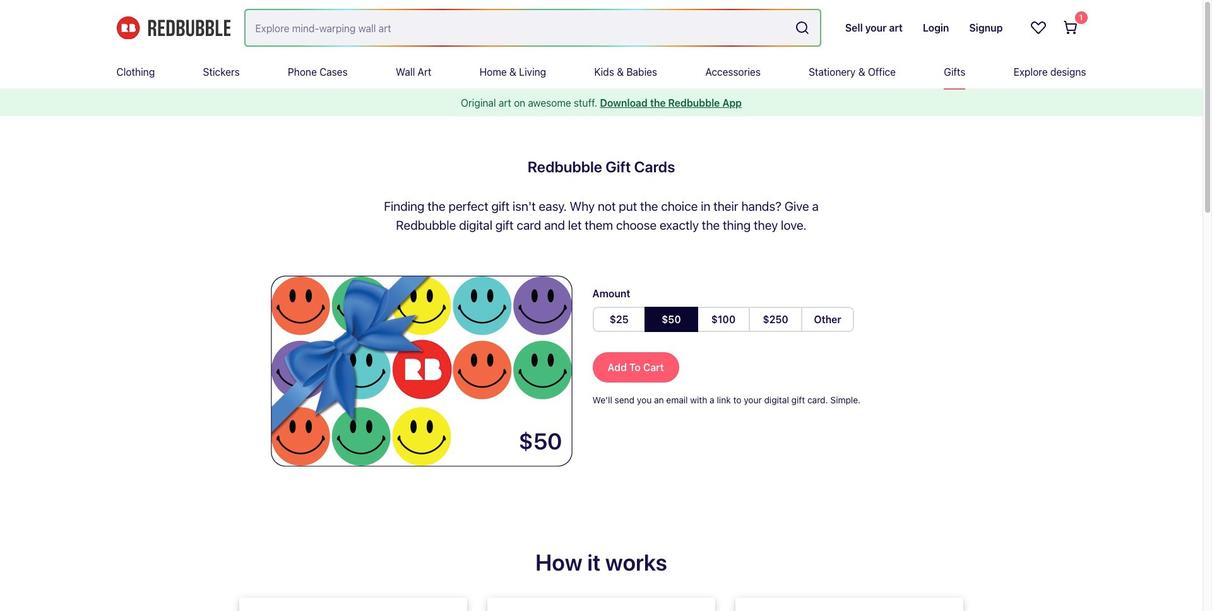 Task type: vqa. For each thing, say whether or not it's contained in the screenshot.
fourth 'menu item' from left
yes



Task type: locate. For each thing, give the bounding box(es) containing it.
menu bar
[[116, 56, 1086, 88]]

4 menu item from the left
[[396, 56, 432, 88]]

6 menu item from the left
[[594, 56, 657, 88]]

None field
[[245, 10, 820, 45]]

menu item
[[116, 56, 155, 88], [203, 56, 240, 88], [288, 56, 348, 88], [396, 56, 432, 88], [480, 56, 546, 88], [594, 56, 657, 88], [706, 56, 761, 88], [809, 56, 896, 88], [944, 56, 966, 88], [1014, 56, 1086, 88]]

$50, [object object] element
[[645, 307, 698, 332]]

10 menu item from the left
[[1014, 56, 1086, 88]]

Search term search field
[[245, 10, 790, 45]]

None radio
[[645, 307, 698, 332], [749, 307, 802, 332], [645, 307, 698, 332], [749, 307, 802, 332]]

None radio
[[593, 307, 646, 332], [697, 307, 750, 332], [801, 307, 855, 332], [593, 307, 646, 332], [697, 307, 750, 332], [801, 307, 855, 332]]



Task type: describe. For each thing, give the bounding box(es) containing it.
9 menu item from the left
[[944, 56, 966, 88]]

2 menu item from the left
[[203, 56, 240, 88]]

[object object] option group
[[593, 307, 855, 332]]

gift card image
[[269, 275, 572, 467]]

1 menu item from the left
[[116, 56, 155, 88]]

3 menu item from the left
[[288, 56, 348, 88]]

5 menu item from the left
[[480, 56, 546, 88]]

7 menu item from the left
[[706, 56, 761, 88]]

8 menu item from the left
[[809, 56, 896, 88]]



